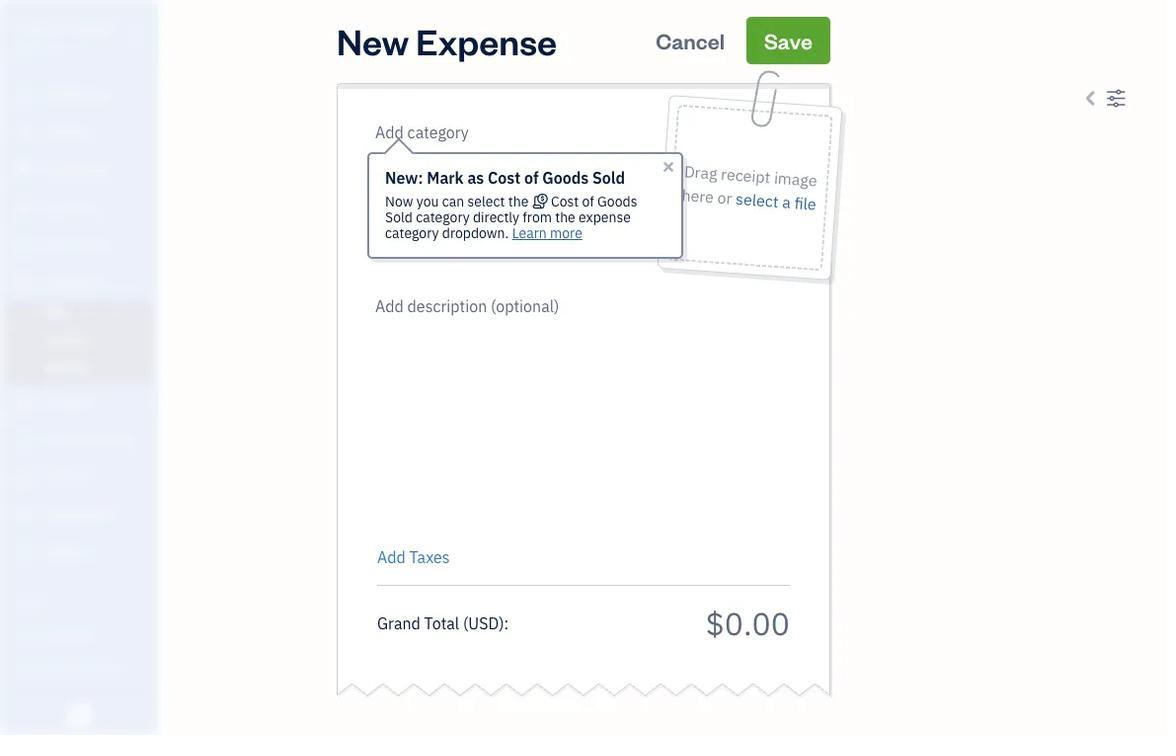 Task type: describe. For each thing, give the bounding box(es) containing it.
file
[[794, 192, 817, 215]]

mark
[[427, 167, 464, 188]]

category down "now"
[[385, 224, 439, 242]]

0 horizontal spatial the
[[509, 192, 529, 210]]

estimate image
[[13, 161, 37, 181]]

drag receipt image here or
[[681, 161, 818, 209]]

directly
[[473, 208, 520, 226]]

expense image
[[13, 274, 37, 293]]

grand
[[377, 613, 421, 633]]

learn more
[[512, 224, 583, 242]]

payment image
[[13, 236, 37, 256]]

):
[[499, 613, 509, 633]]

expense
[[416, 17, 557, 64]]

settings image
[[1106, 86, 1127, 110]]

select a file button
[[735, 187, 817, 216]]

category down date in mm/dd/yyyy format text box
[[416, 208, 470, 226]]

cancel button
[[638, 17, 743, 64]]

goods inside cost of goods sold category directly from the expense category dropdown.
[[598, 192, 638, 210]]

close image
[[661, 159, 677, 175]]

ruby oranges owner
[[16, 17, 116, 55]]

ruby
[[16, 17, 53, 38]]

oranges
[[56, 17, 116, 38]]

new expense
[[337, 17, 557, 64]]

timer image
[[13, 431, 37, 450]]

Description text field
[[368, 294, 780, 532]]

you
[[417, 192, 439, 210]]

invoice image
[[13, 199, 37, 218]]

new: mark as cost of goods sold
[[385, 167, 625, 188]]

of inside cost of goods sold category directly from the expense category dropdown.
[[582, 192, 595, 210]]

chart image
[[13, 506, 37, 526]]

apps image
[[15, 594, 152, 610]]

money image
[[13, 468, 37, 488]]

dashboard image
[[13, 86, 37, 106]]

Amount (USD) text field
[[705, 602, 790, 644]]

or
[[717, 187, 733, 209]]

new
[[337, 17, 409, 64]]

add taxes button
[[377, 545, 450, 569]]

taxes
[[410, 547, 450, 568]]

learn more link
[[512, 224, 583, 242]]

the inside cost of goods sold category directly from the expense category dropdown.
[[555, 208, 576, 226]]

save
[[765, 26, 813, 54]]

0 horizontal spatial goods
[[543, 167, 589, 188]]

cost inside cost of goods sold category directly from the expense category dropdown.
[[551, 192, 579, 210]]

here
[[681, 184, 715, 207]]

now
[[385, 192, 413, 210]]

now you can select the
[[385, 192, 532, 210]]

image
[[774, 167, 818, 191]]



Task type: vqa. For each thing, say whether or not it's contained in the screenshot.
Type BUTTON at the bottom
no



Task type: locate. For each thing, give the bounding box(es) containing it.
expense
[[579, 208, 631, 226]]

select
[[735, 188, 780, 212], [468, 192, 505, 210]]

owner
[[16, 40, 52, 55]]

grand total ( usd ):
[[377, 613, 509, 633]]

of
[[525, 167, 539, 188], [582, 192, 595, 210]]

of up from
[[525, 167, 539, 188]]

1 horizontal spatial cost
[[551, 192, 579, 210]]

items and services image
[[15, 657, 152, 673]]

project image
[[13, 393, 37, 413]]

freshbooks image
[[63, 703, 95, 727]]

1 vertical spatial cost
[[551, 192, 579, 210]]

of up more
[[582, 192, 595, 210]]

save button
[[747, 17, 831, 64]]

1 horizontal spatial select
[[735, 188, 780, 212]]

1 horizontal spatial goods
[[598, 192, 638, 210]]

select a file
[[735, 188, 817, 215]]

main element
[[0, 0, 207, 735]]

new:
[[385, 167, 423, 188]]

0 vertical spatial sold
[[593, 167, 625, 188]]

cost of goods sold category directly from the expense category dropdown.
[[385, 192, 638, 242]]

add
[[377, 547, 406, 568]]

sold up expense
[[593, 167, 625, 188]]

cost
[[488, 167, 521, 188], [551, 192, 579, 210]]

1 vertical spatial sold
[[385, 208, 413, 226]]

dropdown.
[[442, 224, 509, 242]]

from
[[523, 208, 552, 226]]

bank connections image
[[15, 689, 152, 704]]

1 vertical spatial goods
[[598, 192, 638, 210]]

a
[[782, 192, 792, 213]]

0 vertical spatial cost
[[488, 167, 521, 188]]

can
[[442, 192, 465, 210]]

report image
[[13, 543, 37, 563]]

0 horizontal spatial sold
[[385, 208, 413, 226]]

1 horizontal spatial of
[[582, 192, 595, 210]]

sold
[[593, 167, 625, 188], [385, 208, 413, 226]]

1 horizontal spatial the
[[555, 208, 576, 226]]

category
[[416, 208, 470, 226], [385, 224, 439, 242]]

add taxes
[[377, 547, 450, 568]]

the
[[509, 192, 529, 210], [555, 208, 576, 226]]

sold inside cost of goods sold category directly from the expense category dropdown.
[[385, 208, 413, 226]]

receipt
[[721, 163, 771, 188]]

client image
[[13, 123, 37, 143]]

0 horizontal spatial of
[[525, 167, 539, 188]]

cancel
[[656, 26, 725, 54]]

1 horizontal spatial sold
[[593, 167, 625, 188]]

(
[[463, 613, 469, 633]]

the right from
[[555, 208, 576, 226]]

select inside select a file
[[735, 188, 780, 212]]

total
[[424, 613, 460, 633]]

drag
[[684, 161, 718, 184]]

0 horizontal spatial cost
[[488, 167, 521, 188]]

as
[[468, 167, 484, 188]]

cost right as
[[488, 167, 521, 188]]

0 horizontal spatial select
[[468, 192, 505, 210]]

the down new: mark as cost of goods sold
[[509, 192, 529, 210]]

0 vertical spatial of
[[525, 167, 539, 188]]

Category text field
[[375, 121, 544, 144]]

Date in MM/DD/YYYY format text field
[[377, 169, 506, 190]]

learn
[[512, 224, 547, 242]]

goods
[[543, 167, 589, 188], [598, 192, 638, 210]]

team members image
[[15, 625, 152, 641]]

cost up more
[[551, 192, 579, 210]]

chevronleft image
[[1082, 86, 1102, 110]]

select down as
[[468, 192, 505, 210]]

select down receipt
[[735, 188, 780, 212]]

more
[[550, 224, 583, 242]]

1 vertical spatial of
[[582, 192, 595, 210]]

0 vertical spatial goods
[[543, 167, 589, 188]]

sold left you
[[385, 208, 413, 226]]

usd
[[469, 613, 499, 633]]



